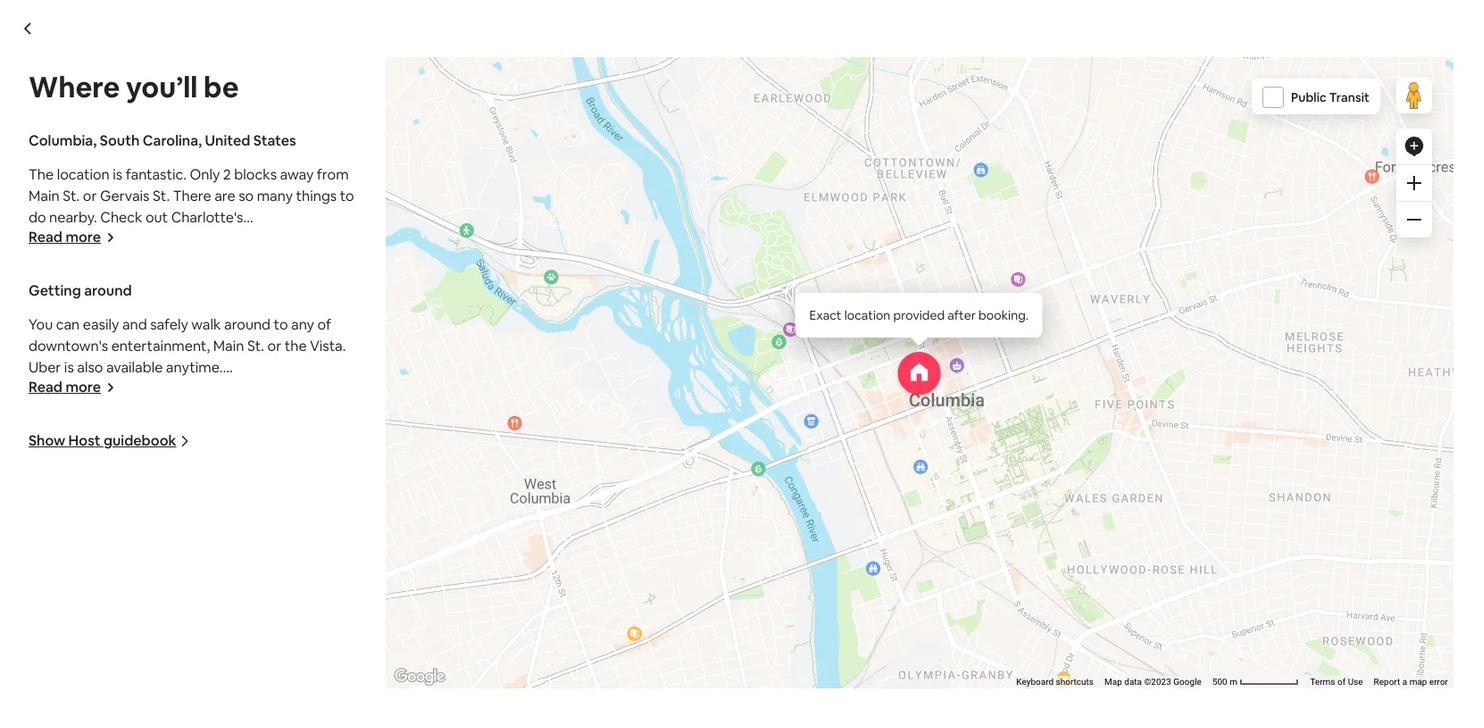 Task type: describe. For each thing, give the bounding box(es) containing it.
guest's
[[674, 530, 721, 549]]

within inside street parking is free 6pm-9am and weekends! parking is on the street out in front or side of the building where you can see your car from the window. or one of the garages within a 2 block distance. the washington st or lincoln st garage have reasonable and flexible hourly or overnight rates. we do not recommend parking at the library where they enforce towing.
[[232, 465, 272, 484]]

into
[[507, 686, 532, 704]]

4 for only 2 blocks away from main st. or gervais st. only a 4 minute drive to usc or a 6 block walk. only 5 blocks to colonia life arena. only 6 blocks to koger center and carolina coliseum so 10 minute walk or 3 minute drive. only 4 blocks from the convention center. 7 blocks from township auditorium.
[[279, 337, 287, 356]]

map data ©2023 google for terms of use link to the top 500 m button
[[885, 179, 983, 188]]

free
[[138, 401, 165, 420]]

mention
[[234, 466, 288, 485]]

colonia for only 2 blocks away from main st. or gervais st. only a 4 minute drive to usc or a 6 block walk. only 5 blocks to colonia life arena. only 6 blocks to koger center and carolina coliseum so 10 minute walk or 3 minute drive.
[[136, 337, 186, 355]]

away inside only 2 blocks away from main st. or gervais st. only a 4 minute drive to usc or a 6 block walk. only 5 blocks to colonia life arena. only 6 blocks to koger center and carolina coliseum so 10 minute walk or 3 minute drive.
[[119, 294, 153, 313]]

0 vertical spatial will
[[262, 664, 283, 683]]

independently
[[333, 686, 428, 704]]

2 inside only 2 blocks away from main st. or gervais st. only a 4 minute drive to usc or a 6 block walk. only 5 blocks to colonia life arena. only 6 blocks to koger center and carolina coliseum so 10 minute walk or 3 minute drive. only 4 blocks from the convention center. 7 blocks from township auditorium.
[[268, 316, 276, 335]]

fantastic. for 7 blocks from township auditorium.
[[331, 252, 392, 270]]

map for terms of use link to the top
[[1190, 179, 1208, 188]]

0 horizontal spatial google
[[954, 179, 983, 188]]

around inside you can easily and safely walk around to any of downtown's entertainment, main st. or the vista. uber is also available anytime.
[[224, 315, 271, 334]]

zoom in image
[[1407, 176, 1422, 190]]

are for only 2 blocks away from main st. or gervais st. only a 4 minute drive to usc or a 6 block walk. only 5 blocks to colonia life arena. only 6 blocks to koger center and carolina coliseum so 10 minute walk or 3 minute drive.
[[214, 187, 235, 205]]

from inside street parking is free 6pm-9am and weekends! parking is on the street out in front or side of the building where you can see your car from the window. or one of the garages within a 2 block distance. the washington st or lincoln st garage have reasonable and flexible hourly or overnight rates. we do not recommend parking at the library where they enforce towing.
[[265, 444, 297, 463]]

lil
[[329, 596, 338, 615]]

3 for only 2 blocks away from main st. or gervais st. only a 4 minute drive to usc or a 6 block walk. only 5 blocks to colonia life arena. only 6 blocks to koger center and carolina coliseum so 10 minute walk or 3 minute drive. only 4 blocks from the convention center. 7 blocks from township auditorium.
[[718, 380, 726, 399]]

owner
[[383, 553, 425, 572]]

of inside to protect your payment, never transfer money or communicate outside of the airbnb website or app.
[[936, 670, 946, 684]]

morning.
[[1071, 530, 1130, 549]]

reported
[[758, 530, 817, 549]]

during inside mention you're staying at our airbnb lofts at the aristocrat, the restaurant downstairs for a friendly discount! :) also check out sugar & stone on the 2nd floor to inquire about getting a message during your stay at the lofts!
[[503, 487, 546, 506]]

map for terms of use link within the "where you'll be" dialog's keyboard shortcuts button
[[1105, 677, 1122, 687]]

profile for 7 blocks from township auditorium.
[[278, 273, 320, 292]]

contact host
[[763, 603, 854, 621]]

stay
[[581, 487, 608, 506]]

use for terms of use link to the top
[[1129, 179, 1144, 188]]

charlotte's for 7 blocks from township auditorium.
[[171, 208, 243, 227]]

can inside street parking is free 6pm-9am and weekends! parking is on the street out in front or side of the building where you can see your car from the window. or one of the garages within a 2 block distance. the washington st or lincoln st garage have reasonable and flexible hourly or overnight rates. we do not recommend parking at the library where they enforce towing.
[[155, 444, 179, 463]]

getting
[[29, 281, 81, 300]]

& inside mention you're staying at our airbnb lofts at the aristocrat, the restaurant downstairs for a friendly discount! :) also check out sugar & stone on the 2nd floor to inquire about getting a message during your stay at the lofts!
[[1098, 466, 1107, 485]]

verified
[[449, 512, 499, 530]]

:)
[[946, 466, 954, 485]]

lofts
[[474, 466, 508, 485]]

st. inside you can easily and safely walk around to any of downtown's entertainment, main st. or the vista. uber is also available anytime.
[[247, 337, 264, 355]]

carolina for only 2 blocks away from main st. or gervais st. only a 4 minute drive to usc or a 6 block walk. only 5 blocks to colonia life arena. only 6 blocks to koger center and carolina coliseum so 10 minute walk or 3 minute drive.
[[256, 358, 310, 377]]

undergoing
[[372, 530, 448, 549]]

info
[[476, 664, 501, 683]]

reviews
[[1086, 47, 1124, 62]]

m for terms of use link to the top 500 m button
[[1011, 179, 1018, 188]]

receiving
[[306, 664, 366, 683]]

and up "front"
[[236, 401, 261, 420]]

art,
[[605, 575, 627, 594]]

airbnb
[[525, 664, 568, 683]]

koger for only 2 blocks away from main st. or gervais st. only a 4 minute drive to usc or a 6 block walk. only 5 blocks to colonia life arena. only 6 blocks to koger center and carolina coliseum so 10 minute walk or 3 minute drive.
[[136, 358, 176, 377]]

fan
[[420, 575, 441, 594]]

block for only 2 blocks away from main st. or gervais st. only a 4 minute drive to usc or a 6 block walk. only 5 blocks to colonia life arena. only 6 blocks to koger center and carolina coliseum so 10 minute walk or 3 minute drive.
[[257, 315, 294, 334]]

shortcuts for keyboard shortcuts button associated with terms of use link to the top
[[837, 179, 875, 188]]

probably
[[312, 707, 371, 717]]

airbnb inside to protect your payment, never transfer money or communicate outside of the airbnb website or app.
[[968, 670, 1001, 684]]

uber
[[29, 358, 61, 377]]

really
[[959, 530, 994, 549]]

1 horizontal spatial paint
[[490, 553, 522, 572]]

walk for only 2 blocks away from main st. or gervais st. only a 4 minute drive to usc or a 6 block walk. only 5 blocks to colonia life arena. only 6 blocks to koger center and carolina coliseum so 10 minute walk or 3 minute drive.
[[178, 380, 207, 398]]

429
[[1065, 47, 1084, 62]]

terms of use link inside "where you'll be" dialog
[[1310, 677, 1363, 687]]

0 vertical spatial where
[[84, 444, 125, 463]]

where you'll be
[[29, 69, 239, 105]]

superhost
[[545, 512, 613, 531]]

usc for only 2 blocks away from main st. or gervais st. only a 4 minute drive to usc or a 6 block walk. only 5 blocks to colonia life arena. only 6 blocks to koger center and carolina coliseum so 10 minute walk or 3 minute drive. only 4 blocks from the convention center. 7 blocks from township auditorium.
[[393, 337, 421, 356]]

they
[[121, 551, 151, 570]]

error for terms of use link to the top report a map error link
[[1210, 179, 1229, 188]]

have inside ***our neighbors are undergoing major construction in 2023. some guest's have reported construction started really early in the morning. we keep courtesy earplugs by the bed for your convenience!
[[724, 530, 755, 549]]

1 vertical spatial within
[[845, 544, 885, 562]]

for inside hi! i'm a small business owner servicing paint parties for groups and free paint kits togo. big fan of airbnb, also traveling, art, tennis and my lil kiddos! ❤️
[[574, 553, 593, 572]]

floor
[[234, 487, 268, 506]]

we inside ***our neighbors are undergoing major construction in 2023. some guest's have reported construction started really early in the morning. we keep courtesy earplugs by the bed for your convenience!
[[1133, 530, 1155, 549]]

us
[[426, 707, 440, 717]]

2 inside street parking is free 6pm-9am and weekends! parking is on the street out in front or side of the building where you can see your car from the window. or one of the garages within a 2 block distance. the washington st or lincoln st garage have reasonable and flexible hourly or overnight rates. we do not recommend parking at the library where they enforce towing.
[[286, 465, 294, 484]]

gervais inside only 2 blocks away from main st. or gervais st. only a 4 minute drive to usc or a 6 block walk. only 5 blocks to colonia life arena. only 6 blocks to koger center and carolina coliseum so 10 minute walk or 3 minute drive. only 4 blocks from the convention center. 7 blocks from township auditorium.
[[468, 316, 518, 335]]

getting
[[378, 487, 427, 506]]

main inside only 2 blocks away from main st. or gervais st. only a 4 minute drive to usc or a 6 block walk. only 5 blocks to colonia life arena. only 6 blocks to koger center and carolina coliseum so 10 minute walk or 3 minute drive.
[[191, 294, 222, 313]]

columbia, for only 2 blocks away from main st. or gervais st. only a 4 minute drive to usc or a 6 block walk. only 5 blocks to colonia life arena. only 6 blocks to koger center and carolina coliseum so 10 minute walk or 3 minute drive.
[[29, 131, 97, 150]]

and inside only 2 blocks away from main st. or gervais st. only a 4 minute drive to usc or a 6 block walk. only 5 blocks to colonia life arena. only 6 blocks to koger center and carolina coliseum so 10 minute walk or 3 minute drive. only 4 blocks from the convention center. 7 blocks from township auditorium.
[[434, 380, 459, 399]]

not inside the you will be receiving all your check in info via airbnb before your trip. you'll independently let yourself into the building & loft and will probably not see us during your stay.
[[374, 707, 397, 717]]

of inside you can easily and safely walk around to any of downtown's entertainment, main st. or the vista. uber is also available anytime.
[[317, 315, 331, 334]]

see inside the you will be receiving all your check in info via airbnb before your trip. you'll independently let yourself into the building & loft and will probably not see us during your stay.
[[400, 707, 423, 717]]

and down washington
[[138, 508, 163, 527]]

read for you can easily and safely walk around to any of downtown's entertainment, main st. or the vista. uber is also available anytime.
[[29, 378, 62, 396]]

so inside only 2 blocks away from main st. or gervais st. only a 4 minute drive to usc or a 6 block walk. only 5 blocks to colonia life arena. only 6 blocks to koger center and carolina coliseum so 10 minute walk or 3 minute drive.
[[93, 380, 108, 398]]

the inside you can easily and safely walk around to any of downtown's entertainment, main st. or the vista. uber is also available anytime.
[[285, 337, 307, 355]]

house for only 2 blocks away from main st. or gervais st. only a 4 minute drive to usc or a 6 block walk. only 5 blocks to colonia life arena. only 6 blocks to koger center and carolina coliseum so 10 minute walk or 3 minute drive.
[[301, 230, 343, 248]]

where you'll be dialog
[[0, 0, 1482, 717]]

gervais inside only 2 blocks away from main st. or gervais st. only a 4 minute drive to usc or a 6 block walk. only 5 blocks to colonia life arena. only 6 blocks to koger center and carolina coliseum so 10 minute walk or 3 minute drive.
[[262, 294, 312, 313]]

and down free
[[278, 596, 302, 615]]

time
[[808, 544, 838, 562]]

via
[[504, 664, 522, 683]]

front
[[221, 422, 254, 441]]

on inside mention you're staying at our airbnb lofts at the aristocrat, the restaurant downstairs for a friendly discount! :) also check out sugar & stone on the 2nd floor to inquire about getting a message during your stay at the lofts!
[[1152, 466, 1169, 485]]

one
[[106, 465, 130, 484]]

and inside you can easily and safely walk around to any of downtown's entertainment, main st. or the vista. uber is also available anytime.
[[122, 315, 147, 334]]

in inside the you will be receiving all your check in info via airbnb before your trip. you'll independently let yourself into the building & loft and will probably not see us during your stay.
[[461, 664, 473, 683]]

building for where
[[29, 444, 81, 463]]

add a place to the map image
[[1404, 136, 1425, 157]]

check for only 4 blocks from the convention center.
[[958, 252, 1000, 270]]

nearby. for only 4 blocks from the convention center.
[[907, 252, 955, 270]]

during inside the you will be receiving all your check in info via airbnb before your trip. you'll independently let yourself into the building & loft and will probably not see us during your stay.
[[444, 707, 486, 717]]

to inside you can easily and safely walk around to any of downtown's entertainment, main st. or the vista. uber is also available anytime.
[[274, 315, 288, 334]]

we inside street parking is free 6pm-9am and weekends! parking is on the street out in front or side of the building where you can see your car from the window. or one of the garages within a 2 block distance. the washington st or lincoln st garage have reasonable and flexible hourly or overnight rates. we do not recommend parking at the library where they enforce towing.
[[68, 530, 90, 548]]

contact host link
[[742, 591, 875, 634]]

0 horizontal spatial paint
[[294, 575, 327, 594]]

check inside the you will be receiving all your check in info via airbnb before your trip. you'll independently let yourself into the building & loft and will probably not see us during your stay.
[[419, 664, 458, 683]]

parking
[[29, 422, 77, 441]]

all
[[369, 664, 383, 683]]

walk. for only 2 blocks away from main st. or gervais st. only a 4 minute drive to usc or a 6 block walk. only 5 blocks to colonia life arena. only 6 blocks to koger center and carolina coliseum so 10 minute walk or 3 minute drive.
[[297, 315, 330, 334]]

the for 7 blocks from township auditorium.
[[234, 252, 260, 270]]

󰀃
[[525, 511, 533, 532]]

hour
[[907, 544, 937, 562]]

anytime.
[[166, 358, 223, 377]]

center.
[[464, 402, 512, 420]]

distance.
[[29, 487, 88, 505]]

so inside only 2 blocks away from main st. or gervais st. only a 4 minute drive to usc or a 6 block walk. only 5 blocks to colonia life arena. only 6 blocks to koger center and carolina coliseum so 10 minute walk or 3 minute drive. only 4 blocks from the convention center. 7 blocks from township auditorium.
[[583, 380, 598, 399]]

overnight
[[278, 508, 341, 527]]

message
[[441, 487, 500, 506]]

parties
[[526, 553, 571, 572]]

100%
[[841, 512, 875, 530]]

sugar
[[1057, 466, 1095, 485]]

1 horizontal spatial parking
[[223, 530, 273, 548]]

your down into at the left bottom of page
[[489, 707, 518, 717]]

see inside street parking is free 6pm-9am and weekends! parking is on the street out in front or side of the building where you can see your car from the window. or one of the garages within a 2 block distance. the washington st or lincoln st garage have reasonable and flexible hourly or overnight rates. we do not recommend parking at the library where they enforce towing.
[[182, 444, 205, 463]]

:
[[838, 544, 842, 562]]

walk. for only 2 blocks away from main st. or gervais st. only a 4 minute drive to usc or a 6 block walk. only 5 blocks to colonia life arena. only 6 blocks to koger center and carolina coliseum so 10 minute walk or 3 minute drive. only 4 blocks from the convention center. 7 blocks from township auditorium.
[[502, 337, 535, 356]]

june
[[360, 470, 388, 486]]

for inside ***our neighbors are undergoing major construction in 2023. some guest's have reported construction started really early in the morning. we keep courtesy earplugs by the bed for your convenience!
[[429, 552, 448, 570]]

4.79 · 429 reviews
[[1036, 47, 1124, 62]]

zoom out image
[[1407, 213, 1422, 227]]

auditorium. inside only 2 blocks away from main st. or gervais st. only a 4 minute drive to usc or a 6 block walk. only 5 blocks to colonia life arena. only 6 blocks to koger center and carolina coliseum so 10 minute walk or 3 minute drive. only 4 blocks from the convention center. 7 blocks from township auditorium.
[[392, 423, 469, 442]]

500 m for terms of use link within the "where you'll be" dialog
[[1213, 677, 1240, 687]]

you're
[[291, 466, 331, 485]]

our
[[401, 466, 423, 485]]

garage
[[302, 487, 348, 505]]

0 horizontal spatial terms
[[1091, 179, 1116, 188]]

response rate 100%
[[742, 512, 875, 530]]

in inside street parking is free 6pm-9am and weekends! parking is on the street out in front or side of the building where you can see your car from the window. or one of the garages within a 2 block distance. the washington st or lincoln st garage have reasonable and flexible hourly or overnight rates. we do not recommend parking at the library where they enforce towing.
[[207, 422, 218, 441]]

earplugs
[[295, 552, 352, 570]]

colonia for only 2 blocks away from main st. or gervais st. only a 4 minute drive to usc or a 6 block walk. only 5 blocks to colonia life arena. only 6 blocks to koger center and carolina coliseum so 10 minute walk or 3 minute drive. only 4 blocks from the convention center. 7 blocks from township auditorium.
[[342, 359, 392, 378]]

report a map error link for terms of use link within the "where you'll be" dialog
[[1374, 677, 1448, 687]]

or inside you can easily and safely walk around to any of downtown's entertainment, main st. or the vista. uber is also available anytime.
[[268, 337, 281, 355]]

1 horizontal spatial google image
[[390, 665, 449, 689]]

of inside hi! i'm a small business owner servicing paint parties for groups and free paint kits togo. big fan of airbnb, also traveling, art, tennis and my lil kiddos! ❤️
[[444, 575, 458, 594]]

at inside street parking is free 6pm-9am and weekends! parking is on the street out in front or side of the building where you can see your car from the window. or one of the garages within a 2 block distance. the washington st or lincoln st garage have reasonable and flexible hourly or overnight rates. we do not recommend parking at the library where they enforce towing.
[[276, 530, 289, 548]]

the inside to protect your payment, never transfer money or communicate outside of the airbnb website or app.
[[949, 670, 965, 684]]

also inside you can easily and safely walk around to any of downtown's entertainment, main st. or the vista. uber is also available anytime.
[[77, 358, 103, 377]]

terms inside "where you'll be" dialog
[[1310, 677, 1336, 687]]

carolina for only 2 blocks away from main st. or gervais st. only a 4 minute drive to usc or a 6 block walk. only 5 blocks to colonia life arena. only 6 blocks to koger center and carolina coliseum so 10 minute walk or 3 minute drive. only 4 blocks from the convention center. 7 blocks from township auditorium.
[[462, 380, 516, 399]]

google map
showing 14 points of interest. region
[[73, 0, 1444, 265]]

by inside ***our neighbors are undergoing major construction in 2023. some guest's have reported construction started really early in the morning. we keep courtesy earplugs by the bed for your convenience!
[[355, 552, 372, 570]]

house for 7 blocks from township auditorium.
[[380, 273, 421, 292]]

never
[[905, 655, 933, 670]]

your inside mention you're staying at our airbnb lofts at the aristocrat, the restaurant downstairs for a friendly discount! :) also check out sugar & stone on the 2nd floor to inquire about getting a message during your stay at the lofts!
[[549, 487, 578, 506]]

also
[[957, 466, 985, 485]]

on inside street parking is free 6pm-9am and weekends! parking is on the street out in front or side of the building where you can see your car from the window. or one of the garages within a 2 block distance. the washington st or lincoln st garage have reasonable and flexible hourly or overnight rates. we do not recommend parking at the library where they enforce towing.
[[93, 422, 110, 441]]

drive. for only 2 blocks away from main st. or gervais st. only a 4 minute drive to usc or a 6 block walk. only 5 blocks to colonia life arena. only 6 blocks to koger center and carolina coliseum so 10 minute walk or 3 minute drive.
[[288, 380, 324, 398]]

also inside hi! i'm a small business owner servicing paint parties for groups and free paint kits togo. big fan of airbnb, also traveling, art, tennis and my lil kiddos! ❤️
[[512, 575, 538, 594]]

airbnb inside mention you're staying at our airbnb lofts at the aristocrat, the restaurant downstairs for a friendly discount! :) also check out sugar & stone on the 2nd floor to inquire about getting a message during your stay at the lofts!
[[426, 466, 471, 485]]

center for only 2 blocks away from main st. or gervais st. only a 4 minute drive to usc or a 6 block walk. only 5 blocks to colonia life arena. only 6 blocks to koger center and carolina coliseum so 10 minute walk or 3 minute drive. only 4 blocks from the convention center. 7 blocks from township auditorium.
[[385, 380, 431, 399]]

drive for only 2 blocks away from main st. or gervais st. only a 4 minute drive to usc or a 6 block walk. only 5 blocks to colonia life arena. only 6 blocks to koger center and carolina coliseum so 10 minute walk or 3 minute drive. only 4 blocks from the convention center. 7 blocks from township auditorium.
[[339, 337, 372, 356]]

6pm-
[[168, 401, 204, 420]]

loft inside the you will be receiving all your check in info via airbnb before your trip. you'll independently let yourself into the building & loft and will probably not see us during your stay.
[[234, 707, 257, 717]]

rate
[[808, 512, 835, 530]]

for inside mention you're staying at our airbnb lofts at the aristocrat, the restaurant downstairs for a friendly discount! :) also check out sugar & stone on the 2nd floor to inquire about getting a message during your stay at the lofts!
[[797, 466, 816, 485]]

1 vertical spatial where
[[77, 551, 118, 570]]

7 inside "where you'll be" dialog
[[29, 422, 36, 441]]

on up show more
[[234, 273, 251, 292]]

life for only 2 blocks away from main st. or gervais st. only a 4 minute drive to usc or a 6 block walk. only 5 blocks to colonia life arena. only 6 blocks to koger center and carolina coliseum so 10 minute walk or 3 minute drive. only 4 blocks from the convention center. 7 blocks from township auditorium.
[[395, 359, 419, 378]]

6 up convention
[[452, 337, 460, 356]]

usc for only 2 blocks away from main st. or gervais st. only a 4 minute drive to usc or a 6 block walk. only 5 blocks to colonia life arena. only 6 blocks to koger center and carolina coliseum so 10 minute walk or 3 minute drive.
[[187, 315, 215, 334]]

not inside street parking is free 6pm-9am and weekends! parking is on the street out in front or side of the building where you can see your car from the window. or one of the garages within a 2 block distance. the washington st or lincoln st garage have reasonable and flexible hourly or overnight rates. we do not recommend parking at the library where they enforce towing.
[[114, 530, 136, 548]]

show for show more
[[234, 328, 271, 347]]

togo.
[[356, 575, 393, 594]]

do for only 4 blocks from the convention center.
[[887, 252, 904, 270]]

auditorium. inside "where you'll be" dialog
[[186, 422, 263, 441]]

neighbors
[[279, 530, 345, 549]]

at left our
[[385, 466, 398, 485]]

2 construction from the left
[[820, 530, 904, 549]]

columbia, south carolina, united states for 7 blocks from township auditorium.
[[234, 218, 502, 236]]

response for response time : within an hour
[[742, 544, 805, 562]]

have inside street parking is free 6pm-9am and weekends! parking is on the street out in front or side of the building where you can see your car from the window. or one of the garages within a 2 block distance. the washington st or lincoln st garage have reasonable and flexible hourly or overnight rates. we do not recommend parking at the library where they enforce towing.
[[29, 508, 60, 527]]

check for 7 blocks from township auditorium.
[[100, 208, 142, 227]]

arena. for only 2 blocks away from main st. or gervais st. only a 4 minute drive to usc or a 6 block walk. only 5 blocks to colonia life arena. only 6 blocks to koger center and carolina coliseum so 10 minute walk or 3 minute drive.
[[216, 337, 259, 355]]

& inside the you will be receiving all your check in info via airbnb before your trip. you'll independently let yourself into the building & loft and will probably not see us during your stay.
[[616, 686, 626, 704]]

be for you'll
[[204, 69, 239, 105]]

1 vertical spatial will
[[288, 707, 309, 717]]

drag pegman onto the map to open street view image
[[1397, 78, 1432, 113]]

7 inside only 2 blocks away from main st. or gervais st. only a 4 minute drive to usc or a 6 block walk. only 5 blocks to colonia life arena. only 6 blocks to koger center and carolina coliseum so 10 minute walk or 3 minute drive. only 4 blocks from the convention center. 7 blocks from township auditorium.
[[234, 423, 242, 442]]

lincoln
[[235, 487, 282, 505]]

you can easily and safely walk around to any of downtown's entertainment, main st. or the vista. uber is also available anytime.
[[29, 315, 346, 377]]

0 vertical spatial keyboard
[[797, 179, 835, 188]]

7 blocks from township auditorium.
[[29, 422, 263, 441]]

carolina, for 7 blocks from township auditorium.
[[348, 218, 408, 236]]

hourly
[[217, 508, 257, 527]]

convenience!
[[484, 552, 571, 570]]

business
[[324, 553, 380, 572]]

the inside street parking is free 6pm-9am and weekends! parking is on the street out in front or side of the building where you can see your car from the window. or one of the garages within a 2 block distance. the washington st or lincoln st garage have reasonable and flexible hourly or overnight rates. we do not recommend parking at the library where they enforce towing.
[[91, 487, 116, 505]]

joined
[[306, 470, 345, 486]]

error for report a map error link within "where you'll be" dialog
[[1430, 677, 1448, 687]]

4 for only 2 blocks away from main st. or gervais st. only a 4 minute drive to usc or a 6 block walk. only 5 blocks to colonia life arena. only 6 blocks to koger center and carolina coliseum so 10 minute walk or 3 minute drive.
[[73, 315, 81, 334]]

1 st from the left
[[201, 487, 215, 505]]

500 for terms of use link within the "where you'll be" dialog
[[1213, 677, 1228, 687]]

0 vertical spatial keyboard shortcuts
[[797, 179, 875, 188]]

read for the location is fantastic. only 2 blocks away from main st. or gervais st. there are so many things to do nearby. check out charlotte's recommendations on my profile or in the house manual inside the loft for a list of ideas!
[[29, 228, 62, 246]]

inside for only 2 blocks away from main st. or gervais st. only a 4 minute drive to usc or a 6 block walk. only 5 blocks to colonia life arena. only 6 blocks to koger center and carolina coliseum so 10 minute walk or 3 minute drive.
[[78, 251, 117, 270]]

kiddos!
[[341, 596, 388, 615]]

at right stay
[[611, 487, 625, 506]]

weekends!
[[264, 401, 334, 420]]

downstairs
[[721, 466, 793, 485]]

drive for only 2 blocks away from main st. or gervais st. only a 4 minute drive to usc or a 6 block walk. only 5 blocks to colonia life arena. only 6 blocks to koger center and carolina coliseum so 10 minute walk or 3 minute drive.
[[133, 315, 166, 334]]

money
[[777, 670, 811, 684]]

read more for do
[[29, 228, 101, 246]]

can inside you can easily and safely walk around to any of downtown's entertainment, main st. or the vista. uber is also available anytime.
[[56, 315, 80, 334]]

your left trip.
[[234, 686, 264, 704]]

2 inside only 2 blocks away from main st. or gervais st. only a 4 minute drive to usc or a 6 block walk. only 5 blocks to colonia life arena. only 6 blocks to koger center and carolina coliseum so 10 minute walk or 3 minute drive.
[[62, 294, 70, 313]]

2 vertical spatial 4
[[268, 402, 276, 420]]

1 vertical spatial more
[[274, 328, 310, 347]]

guidebook
[[104, 431, 176, 450]]

9am
[[204, 401, 233, 420]]

window.
[[29, 465, 83, 484]]

charlotte
[[405, 438, 494, 463]]

convention
[[385, 402, 461, 420]]

0 vertical spatial google image
[[239, 167, 298, 190]]

500 m button for terms of use link within the "where you'll be" dialog
[[1207, 676, 1305, 689]]

for inside "where you'll be" dialog
[[171, 251, 190, 270]]

traveling,
[[541, 575, 602, 594]]

street
[[138, 422, 178, 441]]

is left 'free'
[[125, 401, 135, 420]]

hi! i'm a small business owner servicing paint parties for groups and free paint kits togo. big fan of airbnb, also traveling, art, tennis and my lil kiddos! ❤️
[[234, 553, 642, 615]]

your inside ***our neighbors are undergoing major construction in 2023. some guest's have reported construction started really early in the morning. we keep courtesy earplugs by the bed for your convenience!
[[451, 552, 481, 570]]

united for 7 blocks from township auditorium.
[[411, 218, 456, 236]]

carolina, for only 2 blocks away from main st. or gervais st. only a 4 minute drive to usc or a 6 block walk. only 5 blocks to colonia life arena. only 6 blocks to koger center and carolina coliseum so 10 minute walk or 3 minute drive.
[[143, 131, 202, 150]]

data for keyboard shortcuts button associated with terms of use link to the top
[[905, 179, 923, 188]]

outside
[[897, 670, 934, 684]]

google inside "where you'll be" dialog
[[1174, 677, 1202, 687]]

vista.
[[310, 337, 346, 355]]

recommendations for 7 blocks from township auditorium.
[[29, 230, 152, 248]]

keyboard inside "where you'll be" dialog
[[1016, 677, 1054, 687]]

0 horizontal spatial around
[[84, 281, 132, 300]]

at right lofts
[[511, 466, 524, 485]]

and inside only 2 blocks away from main st. or gervais st. only a 4 minute drive to usc or a 6 block walk. only 5 blocks to colonia life arena. only 6 blocks to koger center and carolina coliseum so 10 minute walk or 3 minute drive.
[[228, 358, 253, 377]]

states for only 2 blocks away from main st. or gervais st. only a 4 minute drive to usc or a 6 block walk. only 5 blocks to colonia life arena. only 6 blocks to koger center and carolina coliseum so 10 minute walk or 3 minute drive.
[[253, 131, 296, 150]]

©2023 for terms of use link to the top 500 m button
[[925, 179, 952, 188]]

0 vertical spatial parking
[[73, 401, 122, 420]]

are inside ***our neighbors are undergoing major construction in 2023. some guest's have reported construction started really early in the morning. we keep courtesy earplugs by the bed for your convenience!
[[348, 530, 369, 549]]

flexible
[[166, 508, 213, 527]]

6 right uber
[[62, 358, 70, 377]]

coliseum for only 2 blocks away from main st. or gervais st. only a 4 minute drive to usc or a 6 block walk. only 5 blocks to colonia life arena. only 6 blocks to koger center and carolina coliseum so 10 minute walk or 3 minute drive.
[[29, 380, 89, 398]]



Task type: vqa. For each thing, say whether or not it's contained in the screenshot.
Add To Wishlist: Joshua Tree, California ICON
no



Task type: locate. For each thing, give the bounding box(es) containing it.
an
[[888, 544, 904, 562]]

report
[[1155, 179, 1181, 188], [1374, 677, 1400, 687]]

columbia, south carolina, united states inside "where you'll be" dialog
[[29, 131, 296, 150]]

your inside street parking is free 6pm-9am and weekends! parking is on the street out in front or side of the building where you can see your car from the window. or one of the garages within a 2 block distance. the washington st or lincoln st garage have reasonable and flexible hourly or overnight rates. we do not recommend parking at the library where they enforce towing.
[[208, 444, 237, 463]]

side
[[274, 422, 301, 441]]

walk inside you can easily and safely walk around to any of downtown's entertainment, main st. or the vista. uber is also available anytime.
[[191, 315, 221, 334]]

2 3 from the left
[[718, 380, 726, 399]]

1 vertical spatial arena.
[[422, 359, 464, 378]]

on up the or
[[93, 422, 110, 441]]

yourself
[[451, 686, 504, 704]]

6 up weekends! at the left of page
[[268, 380, 276, 399]]

google map
showing 16 points of interest. region
[[258, 0, 1482, 717]]

0 vertical spatial terms of use link
[[1091, 179, 1144, 188]]

nearby. for 7 blocks from township auditorium.
[[49, 208, 97, 227]]

st
[[201, 487, 215, 505], [285, 487, 299, 505]]

koger down "entertainment,"
[[136, 358, 176, 377]]

1 vertical spatial use
[[1348, 677, 1363, 687]]

inside
[[78, 251, 117, 270], [474, 273, 512, 292]]

at
[[385, 466, 398, 485], [511, 466, 524, 485], [611, 487, 625, 506], [276, 530, 289, 548]]

township inside "where you'll be" dialog
[[120, 422, 183, 441]]

recommendations for only 4 blocks from the convention center.
[[1104, 252, 1228, 270]]

coliseum
[[29, 380, 89, 398], [519, 380, 580, 399]]

only 2 blocks away from main st. or gervais st. only a 4 minute drive to usc or a 6 block walk. only 5 blocks to colonia life arena. only 6 blocks to koger center and carolina coliseum so 10 minute walk or 3 minute drive. only 4 blocks from the convention center. 7 blocks from township auditorium.
[[234, 316, 815, 442]]

many for only 2 blocks away from main st. or gervais st. only a 4 minute drive to usc or a 6 block walk. only 5 blocks to colonia life arena. only 6 blocks to koger center and carolina coliseum so 10 minute walk or 3 minute drive.
[[257, 187, 293, 205]]

walk inside only 2 blocks away from main st. or gervais st. only a 4 minute drive to usc or a 6 block walk. only 5 blocks to colonia life arena. only 6 blocks to koger center and carolina coliseum so 10 minute walk or 3 minute drive.
[[178, 380, 207, 398]]

check up let
[[419, 664, 458, 683]]

airbnb down charlotte in the left of the page
[[426, 466, 471, 485]]

0 vertical spatial map
[[1190, 179, 1208, 188]]

to
[[340, 187, 354, 205], [869, 252, 883, 270], [169, 315, 184, 334], [274, 315, 288, 334], [119, 337, 133, 355], [375, 337, 390, 356], [119, 358, 133, 377], [324, 359, 339, 378], [325, 380, 339, 399], [271, 487, 285, 506]]

is right parking
[[80, 422, 90, 441]]

auditorium. down convention
[[392, 423, 469, 442]]

also down downtown's
[[77, 358, 103, 377]]

1 township from the left
[[120, 422, 183, 441]]

colonia down safely
[[136, 337, 186, 355]]

will down you'll
[[288, 707, 309, 717]]

read more button for do
[[29, 228, 115, 246]]

life inside only 2 blocks away from main st. or gervais st. only a 4 minute drive to usc or a 6 block walk. only 5 blocks to colonia life arena. only 6 blocks to koger center and carolina coliseum so 10 minute walk or 3 minute drive. only 4 blocks from the convention center. 7 blocks from township auditorium.
[[395, 359, 419, 378]]

drive inside only 2 blocks away from main st. or gervais st. only a 4 minute drive to usc or a 6 block walk. only 5 blocks to colonia life arena. only 6 blocks to koger center and carolina coliseum so 10 minute walk or 3 minute drive.
[[133, 315, 166, 334]]

1 construction from the left
[[492, 530, 576, 549]]

1 we from the left
[[68, 530, 90, 548]]

my for only 2 blocks away from main st. or gervais st. only a 4 minute drive to usc or a 6 block walk. only 5 blocks to colonia life arena. only 6 blocks to koger center and carolina coliseum so 10 minute walk or 3 minute drive.
[[175, 230, 196, 248]]

is down where you'll be
[[113, 165, 123, 184]]

1 vertical spatial walk.
[[502, 337, 535, 356]]

major
[[451, 530, 489, 549]]

arena.
[[216, 337, 259, 355], [422, 359, 464, 378]]

paint down the small
[[294, 575, 327, 594]]

center up 9am
[[179, 358, 225, 377]]

within down car on the left
[[232, 465, 272, 484]]

1 vertical spatial columbia, south carolina, united states
[[234, 218, 502, 236]]

1 vertical spatial ©2023
[[1144, 677, 1171, 687]]

1 horizontal spatial report a map error
[[1374, 677, 1448, 687]]

report a map error inside "where you'll be" dialog
[[1374, 677, 1448, 687]]

downtown's
[[29, 337, 108, 355]]

arena. for only 2 blocks away from main st. or gervais st. only a 4 minute drive to usc or a 6 block walk. only 5 blocks to colonia life arena. only 6 blocks to koger center and carolina coliseum so 10 minute walk or 3 minute drive. only 4 blocks from the convention center. 7 blocks from township auditorium.
[[422, 359, 464, 378]]

your right all
[[386, 664, 416, 683]]

and up convention
[[434, 380, 459, 399]]

free
[[262, 575, 291, 594]]

drive right show more button
[[339, 337, 372, 356]]

manual inside "where you'll be" dialog
[[29, 251, 75, 270]]

show inside "where you'll be" dialog
[[29, 431, 65, 450]]

1 vertical spatial google image
[[390, 665, 449, 689]]

carolina
[[256, 358, 310, 377], [462, 380, 516, 399]]

3 for only 2 blocks away from main st. or gervais st. only a 4 minute drive to usc or a 6 block walk. only 5 blocks to colonia life arena. only 6 blocks to koger center and carolina coliseum so 10 minute walk or 3 minute drive.
[[228, 380, 236, 398]]

and down hi!
[[234, 575, 259, 594]]

1 7 from the left
[[29, 422, 36, 441]]

host inside "link"
[[821, 603, 854, 621]]

website
[[777, 684, 816, 698]]

safely
[[150, 315, 188, 334]]

enforce
[[154, 551, 205, 570]]

0 vertical spatial keyboard shortcuts button
[[797, 178, 875, 190]]

ideas! inside "where you'll be" dialog
[[243, 251, 281, 270]]

only 2 blocks away from main st. or gervais st. only a 4 minute drive to usc or a 6 block walk. only 5 blocks to colonia life arena. only 6 blocks to koger center and carolina coliseum so 10 minute walk or 3 minute drive.
[[29, 294, 332, 398]]

the location is fantastic. only 2 blocks away from main st. or gervais st. there are so many things to do nearby. check out charlotte's recommendations on my profile or in the house manual inside the loft for a list of ideas! inside "where you'll be" dialog
[[29, 165, 354, 270]]

center up convention
[[385, 380, 431, 399]]

map for keyboard shortcuts button associated with terms of use link to the top
[[885, 179, 903, 188]]

township
[[120, 422, 183, 441], [326, 423, 388, 442]]

walk down "anytime."
[[178, 380, 207, 398]]

1 response from the top
[[742, 512, 805, 530]]

0 vertical spatial can
[[56, 315, 80, 334]]

1 vertical spatial data
[[1125, 677, 1142, 687]]

0 vertical spatial recommendations
[[29, 230, 152, 248]]

about
[[336, 487, 375, 506]]

block up the center.
[[463, 337, 499, 356]]

my left lil
[[305, 596, 326, 615]]

towing.
[[208, 551, 257, 570]]

protect
[[792, 655, 829, 670]]

1 vertical spatial building
[[561, 686, 613, 704]]

6
[[246, 315, 254, 334], [452, 337, 460, 356], [62, 358, 70, 377], [268, 380, 276, 399]]

charlotte's inside "where you'll be" dialog
[[171, 208, 243, 227]]

10 for only 2 blocks away from main st. or gervais st. only a 4 minute drive to usc or a 6 block walk. only 5 blocks to colonia life arena. only 6 blocks to koger center and carolina coliseum so 10 minute walk or 3 minute drive. only 4 blocks from the convention center. 7 blocks from township auditorium.
[[601, 380, 616, 399]]

1 horizontal spatial keyboard shortcuts
[[1016, 677, 1094, 687]]

center inside only 2 blocks away from main st. or gervais st. only a 4 minute drive to usc or a 6 block walk. only 5 blocks to colonia life arena. only 6 blocks to koger center and carolina coliseum so 10 minute walk or 3 minute drive. only 4 blocks from the convention center. 7 blocks from township auditorium.
[[385, 380, 431, 399]]

on up safely
[[156, 230, 172, 248]]

read more up getting
[[29, 228, 101, 246]]

away inside only 2 blocks away from main st. or gervais st. only a 4 minute drive to usc or a 6 block walk. only 5 blocks to colonia life arena. only 6 blocks to koger center and carolina coliseum so 10 minute walk or 3 minute drive. only 4 blocks from the convention center. 7 blocks from township auditorium.
[[325, 316, 358, 335]]

township down 'free'
[[120, 422, 183, 441]]

the location is fantastic. only 2 blocks away from main st. or gervais st. there are so many things to do nearby. check out charlotte's recommendations on my profile or in the house manual inside the loft for a list of ideas! for only 4 blocks from the convention center.
[[234, 252, 1228, 292]]

by inside hosted by charlotte joined in june 2016
[[378, 438, 401, 463]]

walk up restaurant
[[668, 380, 698, 399]]

2 township from the left
[[326, 423, 388, 442]]

building down before
[[561, 686, 613, 704]]

there for 7 blocks from township auditorium.
[[702, 252, 741, 270]]

keyboard shortcuts button for terms of use link to the top
[[797, 178, 875, 190]]

0 vertical spatial report a map error link
[[1155, 179, 1229, 188]]

have
[[29, 508, 60, 527], [724, 530, 755, 549]]

we left keep
[[1133, 530, 1155, 549]]

use
[[1129, 179, 1144, 188], [1348, 677, 1363, 687]]

1 horizontal spatial data
[[1125, 677, 1142, 687]]

courtesy
[[234, 552, 292, 570]]

be right you'll
[[204, 69, 239, 105]]

parking up show host guidebook at the left bottom of page
[[73, 401, 122, 420]]

1 vertical spatial the
[[234, 252, 260, 270]]

response down 'response rate 100%'
[[742, 544, 805, 562]]

and down show more
[[228, 358, 253, 377]]

columbia, south carolina, united states for only 2 blocks away from main st. or gervais st. only a 4 minute drive to usc or a 6 block walk. only 5 blocks to colonia life arena. only 6 blocks to koger center and carolina coliseum so 10 minute walk or 3 minute drive.
[[29, 131, 296, 150]]

arena. inside only 2 blocks away from main st. or gervais st. only a 4 minute drive to usc or a 6 block walk. only 5 blocks to colonia life arena. only 6 blocks to koger center and carolina coliseum so 10 minute walk or 3 minute drive.
[[216, 337, 259, 355]]

in inside hosted by charlotte joined in june 2016
[[348, 470, 357, 486]]

koger for only 2 blocks away from main st. or gervais st. only a 4 minute drive to usc or a 6 block walk. only 5 blocks to colonia life arena. only 6 blocks to koger center and carolina coliseum so 10 minute walk or 3 minute drive. only 4 blocks from the convention center. 7 blocks from township auditorium.
[[342, 380, 382, 399]]

walk right safely
[[191, 315, 221, 334]]

a
[[1183, 179, 1188, 188], [193, 251, 201, 270], [589, 273, 597, 292], [62, 315, 70, 334], [235, 315, 243, 334], [268, 337, 275, 356], [441, 337, 449, 356], [275, 465, 283, 484], [819, 466, 826, 485], [430, 487, 438, 506], [276, 553, 284, 572], [1403, 677, 1408, 687]]

1 drive. from the left
[[288, 380, 324, 398]]

drive.
[[288, 380, 324, 398], [779, 380, 815, 399]]

carolina up the center.
[[462, 380, 516, 399]]

united for only 2 blocks away from main st. or gervais st. only a 4 minute drive to usc or a 6 block walk. only 5 blocks to colonia life arena. only 6 blocks to koger center and carolina coliseum so 10 minute walk or 3 minute drive.
[[205, 131, 250, 150]]

servicing
[[428, 553, 487, 572]]

0 horizontal spatial not
[[114, 530, 136, 548]]

my up safely
[[175, 230, 196, 248]]

2 read more button from the top
[[29, 378, 115, 396]]

be up trip.
[[286, 664, 303, 683]]

1 horizontal spatial ideas!
[[639, 273, 677, 292]]

township up staying
[[326, 423, 388, 442]]

5 inside only 2 blocks away from main st. or gervais st. only a 4 minute drive to usc or a 6 block walk. only 5 blocks to colonia life arena. only 6 blocks to koger center and carolina coliseum so 10 minute walk or 3 minute drive.
[[62, 337, 70, 355]]

map data ©2023 google
[[885, 179, 983, 188], [1105, 677, 1202, 687]]

your
[[208, 444, 237, 463], [549, 487, 578, 506], [451, 552, 481, 570], [832, 655, 854, 670], [386, 664, 416, 683], [234, 686, 264, 704], [489, 707, 518, 717]]

show for show host guidebook
[[29, 431, 65, 450]]

1 vertical spatial by
[[355, 552, 372, 570]]

aristocrat,
[[553, 466, 622, 485]]

0 vertical spatial ©2023
[[925, 179, 952, 188]]

usc up convention
[[393, 337, 421, 356]]

4 up downtown's
[[73, 315, 81, 334]]

keyboard shortcuts inside "where you'll be" dialog
[[1016, 677, 1094, 687]]

inside inside "where you'll be" dialog
[[78, 251, 117, 270]]

from inside only 2 blocks away from main st. or gervais st. only a 4 minute drive to usc or a 6 block walk. only 5 blocks to colonia life arena. only 6 blocks to koger center and carolina coliseum so 10 minute walk or 3 minute drive.
[[156, 294, 188, 313]]

walk. up the center.
[[502, 337, 535, 356]]

1 vertical spatial check
[[958, 252, 1000, 270]]

host right the contact
[[821, 603, 854, 621]]

street
[[29, 401, 70, 420]]

where left they
[[77, 551, 118, 570]]

5 down show more
[[268, 359, 276, 378]]

2 read from the top
[[29, 378, 62, 396]]

washington
[[119, 487, 198, 505]]

ideas! for only 2 blocks away from main st. or gervais st. only a 4 minute drive to usc or a 6 block walk. only 5 blocks to colonia life arena. only 6 blocks to koger center and carolina coliseum so 10 minute walk or 3 minute drive.
[[243, 251, 281, 270]]

2 response from the top
[[742, 544, 805, 562]]

during down yourself
[[444, 707, 486, 717]]

building up window.
[[29, 444, 81, 463]]

or
[[86, 465, 102, 484]]

many for 7 blocks from township auditorium.
[[786, 252, 822, 270]]

check
[[100, 208, 142, 227], [958, 252, 1000, 270]]

response left rate
[[742, 512, 805, 530]]

1 horizontal spatial walk.
[[502, 337, 535, 356]]

you
[[128, 444, 152, 463]]

your up the superhost
[[549, 487, 578, 506]]

bed
[[400, 552, 426, 570]]

0 horizontal spatial south
[[100, 131, 140, 150]]

1 horizontal spatial profile
[[278, 273, 320, 292]]

your inside to protect your payment, never transfer money or communicate outside of the airbnb website or app.
[[832, 655, 854, 670]]

drive. for only 2 blocks away from main st. or gervais st. only a 4 minute drive to usc or a 6 block walk. only 5 blocks to colonia life arena. only 6 blocks to koger center and carolina coliseum so 10 minute walk or 3 minute drive. only 4 blocks from the convention center. 7 blocks from township auditorium.
[[779, 380, 815, 399]]

drive inside only 2 blocks away from main st. or gervais st. only a 4 minute drive to usc or a 6 block walk. only 5 blocks to colonia life arena. only 6 blocks to koger center and carolina coliseum so 10 minute walk or 3 minute drive. only 4 blocks from the convention center. 7 blocks from township auditorium.
[[339, 337, 372, 356]]

response time : within an hour
[[742, 544, 937, 562]]

check inside mention you're staying at our airbnb lofts at the aristocrat, the restaurant downstairs for a friendly discount! :) also check out sugar & stone on the 2nd floor to inquire about getting a message during your stay at the lofts!
[[988, 466, 1028, 485]]

check right also
[[988, 466, 1028, 485]]

arena. up "anytime."
[[216, 337, 259, 355]]

the inside only 2 blocks away from main st. or gervais st. only a 4 minute drive to usc or a 6 block walk. only 5 blocks to colonia life arena. only 6 blocks to koger center and carolina coliseum so 10 minute walk or 3 minute drive. only 4 blocks from the convention center. 7 blocks from township auditorium.
[[360, 402, 382, 420]]

1 vertical spatial &
[[616, 686, 626, 704]]

1 horizontal spatial township
[[326, 423, 388, 442]]

1 horizontal spatial use
[[1348, 677, 1363, 687]]

response for response rate 100%
[[742, 512, 805, 530]]

keyboard shortcuts button for terms of use link within the "where you'll be" dialog
[[1016, 676, 1094, 689]]

map data ©2023 google inside "where you'll be" dialog
[[1105, 677, 1202, 687]]

a inside street parking is free 6pm-9am and weekends! parking is on the street out in front or side of the building where you can see your car from the window. or one of the garages within a 2 block distance. the washington st or lincoln st garage have reasonable and flexible hourly or overnight rates. we do not recommend parking at the library where they enforce towing.
[[275, 465, 283, 484]]

see left us
[[400, 707, 423, 717]]

usc inside only 2 blocks away from main st. or gervais st. only a 4 minute drive to usc or a 6 block walk. only 5 blocks to colonia life arena. only 6 blocks to koger center and carolina coliseum so 10 minute walk or 3 minute drive. only 4 blocks from the convention center. 7 blocks from township auditorium.
[[393, 337, 421, 356]]

4 inside only 2 blocks away from main st. or gervais st. only a 4 minute drive to usc or a 6 block walk. only 5 blocks to colonia life arena. only 6 blocks to koger center and carolina coliseum so 10 minute walk or 3 minute drive.
[[73, 315, 81, 334]]

0 horizontal spatial auditorium.
[[186, 422, 263, 441]]

0 horizontal spatial shortcuts
[[837, 179, 875, 188]]

colonia inside only 2 blocks away from main st. or gervais st. only a 4 minute drive to usc or a 6 block walk. only 5 blocks to colonia life arena. only 6 blocks to koger center and carolina coliseum so 10 minute walk or 3 minute drive. only 4 blocks from the convention center. 7 blocks from township auditorium.
[[342, 359, 392, 378]]

main inside you can easily and safely walk around to any of downtown's entertainment, main st. or the vista. uber is also available anytime.
[[213, 337, 244, 355]]

3 inside only 2 blocks away from main st. or gervais st. only a 4 minute drive to usc or a 6 block walk. only 5 blocks to colonia life arena. only 6 blocks to koger center and carolina coliseum so 10 minute walk or 3 minute drive.
[[228, 380, 236, 398]]

2 horizontal spatial the
[[234, 252, 260, 270]]

is inside you can easily and safely walk around to any of downtown's entertainment, main st. or the vista. uber is also available anytime.
[[64, 358, 74, 377]]

1 read more button from the top
[[29, 228, 115, 246]]

1 horizontal spatial terms of use link
[[1310, 677, 1363, 687]]

0 vertical spatial there
[[173, 187, 211, 205]]

my up show more
[[254, 273, 274, 292]]

500
[[993, 179, 1008, 188], [1213, 677, 1228, 687]]

host
[[68, 431, 100, 450], [821, 603, 854, 621]]

center for only 2 blocks away from main st. or gervais st. only a 4 minute drive to usc or a 6 block walk. only 5 blocks to colonia life arena. only 6 blocks to koger center and carolina coliseum so 10 minute walk or 3 minute drive.
[[179, 358, 225, 377]]

to inside mention you're staying at our airbnb lofts at the aristocrat, the restaurant downstairs for a friendly discount! :) also check out sugar & stone on the 2nd floor to inquire about getting a message during your stay at the lofts!
[[271, 487, 285, 506]]

read more down uber
[[29, 378, 101, 396]]

things for 7 blocks from township auditorium.
[[825, 252, 866, 270]]

map inside "where you'll be" dialog
[[1105, 677, 1122, 687]]

stone
[[1111, 466, 1149, 485]]

0 vertical spatial host
[[68, 431, 100, 450]]

google image
[[239, 167, 298, 190], [390, 665, 449, 689]]

during up "󰀃"
[[503, 487, 546, 506]]

do for 7 blocks from township auditorium.
[[29, 208, 46, 227]]

inside for 7 blocks from township auditorium.
[[474, 273, 512, 292]]

0 horizontal spatial walk.
[[297, 315, 330, 334]]

hosted
[[306, 438, 374, 463]]

show down street
[[29, 431, 65, 450]]

colonia
[[136, 337, 186, 355], [342, 359, 392, 378]]

map data ©2023 google for 500 m button within "where you'll be" dialog
[[1105, 677, 1202, 687]]

500 m inside "where you'll be" dialog
[[1213, 677, 1240, 687]]

you'll
[[296, 686, 330, 704]]

1 vertical spatial keyboard shortcuts button
[[1016, 676, 1094, 689]]

koger down vista.
[[342, 380, 382, 399]]

host inside "where you'll be" dialog
[[68, 431, 100, 450]]

1 vertical spatial south
[[306, 218, 345, 236]]

building
[[29, 444, 81, 463], [561, 686, 613, 704]]

you down tennis
[[234, 664, 259, 683]]

1 horizontal spatial nearby.
[[907, 252, 955, 270]]

2 read more from the top
[[29, 378, 101, 396]]

stay.
[[522, 707, 551, 717]]

2 we from the left
[[1133, 530, 1155, 549]]

data inside "where you'll be" dialog
[[1125, 677, 1142, 687]]

0 horizontal spatial drive
[[133, 315, 166, 334]]

host for show
[[68, 431, 100, 450]]

0 vertical spatial be
[[204, 69, 239, 105]]

0 vertical spatial center
[[179, 358, 225, 377]]

google
[[954, 179, 983, 188], [1174, 677, 1202, 687]]

location for 7 blocks from township auditorium.
[[263, 252, 315, 270]]

manual for only 2 blocks away from main st. or gervais st. only a 4 minute drive to usc or a 6 block walk. only 5 blocks to colonia life arena. only 6 blocks to koger center and carolina coliseum so 10 minute walk or 3 minute drive.
[[29, 251, 75, 270]]

there for only 2 blocks away from main st. or gervais st. only a 4 minute drive to usc or a 6 block walk. only 5 blocks to colonia life arena. only 6 blocks to koger center and carolina coliseum so 10 minute walk or 3 minute drive.
[[173, 187, 211, 205]]

2 vertical spatial my
[[305, 596, 326, 615]]

list for 7 blocks from township auditorium.
[[204, 251, 223, 270]]

1 vertical spatial parking
[[223, 530, 273, 548]]

block up inquire
[[297, 465, 333, 484]]

block inside street parking is free 6pm-9am and weekends! parking is on the street out in front or side of the building where you can see your car from the window. or one of the garages within a 2 block distance. the washington st or lincoln st garage have reasonable and flexible hourly or overnight rates. we do not recommend parking at the library where they enforce towing.
[[297, 465, 333, 484]]

out inside street parking is free 6pm-9am and weekends! parking is on the street out in front or side of the building where you can see your car from the window. or one of the garages within a 2 block distance. the washington st or lincoln st garage have reasonable and flexible hourly or overnight rates. we do not recommend parking at the library where they enforce towing.
[[181, 422, 204, 441]]

to protect your payment, never transfer money or communicate outside of the airbnb website or app.
[[777, 655, 1001, 698]]

10 for only 2 blocks away from main st. or gervais st. only a 4 minute drive to usc or a 6 block walk. only 5 blocks to colonia life arena. only 6 blocks to koger center and carolina coliseum so 10 minute walk or 3 minute drive.
[[111, 380, 125, 398]]

around left any at the top left of page
[[224, 315, 271, 334]]

1 vertical spatial not
[[374, 707, 397, 717]]

0 vertical spatial have
[[29, 508, 60, 527]]

kits
[[330, 575, 353, 594]]

not down 'independently'
[[374, 707, 397, 717]]

are
[[214, 187, 235, 205], [744, 252, 765, 270], [348, 530, 369, 549]]

payment,
[[856, 655, 903, 670]]

be inside the you will be receiving all your check in info via airbnb before your trip. you'll independently let yourself into the building & loft and will probably not see us during your stay.
[[286, 664, 303, 683]]

big
[[396, 575, 417, 594]]

parking down "hourly"
[[223, 530, 273, 548]]

recommendations inside "where you'll be" dialog
[[29, 230, 152, 248]]

on
[[156, 230, 172, 248], [234, 273, 251, 292], [93, 422, 110, 441], [1152, 466, 1169, 485]]

0 horizontal spatial show
[[29, 431, 65, 450]]

report for terms of use link to the top report a map error link
[[1155, 179, 1181, 188]]

1 vertical spatial life
[[395, 359, 419, 378]]

usc up "anytime."
[[187, 315, 215, 334]]

terms of use for terms of use link within the "where you'll be" dialog
[[1310, 677, 1363, 687]]

arena. up convention
[[422, 359, 464, 378]]

5 for only 2 blocks away from main st. or gervais st. only a 4 minute drive to usc or a 6 block walk. only 5 blocks to colonia life arena. only 6 blocks to koger center and carolina coliseum so 10 minute walk or 3 minute drive.
[[62, 337, 70, 355]]

where up the or
[[84, 444, 125, 463]]

not up they
[[114, 530, 136, 548]]

0 horizontal spatial 500 m button
[[988, 178, 1086, 190]]

the
[[276, 230, 298, 248], [120, 251, 142, 270], [354, 273, 377, 292], [516, 273, 538, 292], [285, 337, 307, 355], [360, 402, 382, 420], [113, 422, 135, 441], [321, 422, 343, 441], [300, 444, 322, 463], [151, 465, 173, 484], [527, 466, 549, 485], [625, 466, 647, 485], [1172, 466, 1194, 485], [628, 487, 650, 506], [292, 530, 315, 548], [1046, 530, 1068, 549], [375, 552, 397, 570], [949, 670, 965, 684], [536, 686, 558, 704]]

block for only 2 blocks away from main st. or gervais st. only a 4 minute drive to usc or a 6 block walk. only 5 blocks to colonia life arena. only 6 blocks to koger center and carolina coliseum so 10 minute walk or 3 minute drive. only 4 blocks from the convention center. 7 blocks from township auditorium.
[[463, 337, 499, 356]]

paint up airbnb,
[[490, 553, 522, 572]]

1 horizontal spatial terms of use
[[1310, 677, 1363, 687]]

coliseum for only 2 blocks away from main st. or gervais st. only a 4 minute drive to usc or a 6 block walk. only 5 blocks to colonia life arena. only 6 blocks to koger center and carolina coliseum so 10 minute walk or 3 minute drive. only 4 blocks from the convention center. 7 blocks from township auditorium.
[[519, 380, 580, 399]]

1 vertical spatial report
[[1374, 677, 1400, 687]]

more for of
[[66, 378, 101, 396]]

you'll
[[126, 69, 198, 105]]

have up 'rates.'
[[29, 508, 60, 527]]

main inside only 2 blocks away from main st. or gervais st. only a 4 minute drive to usc or a 6 block walk. only 5 blocks to colonia life arena. only 6 blocks to koger center and carolina coliseum so 10 minute walk or 3 minute drive. only 4 blocks from the convention center. 7 blocks from township auditorium.
[[397, 316, 428, 335]]

read down uber
[[29, 378, 62, 396]]

check inside "where you'll be" dialog
[[100, 208, 142, 227]]

transit
[[1330, 89, 1370, 105]]

list for only 4 blocks from the convention center.
[[600, 273, 619, 292]]

5 down getting
[[62, 337, 70, 355]]

coliseum inside only 2 blocks away from main st. or gervais st. only a 4 minute drive to usc or a 6 block walk. only 5 blocks to colonia life arena. only 6 blocks to koger center and carolina coliseum so 10 minute walk or 3 minute drive. only 4 blocks from the convention center. 7 blocks from township auditorium.
[[519, 380, 580, 399]]

states inside "where you'll be" dialog
[[253, 131, 296, 150]]

the location is fantastic. only 2 blocks away from main st. or gervais st. there are so many things to do nearby. check out charlotte's recommendations on my profile or in the house manual inside the loft for a list of ideas! for 7 blocks from township auditorium.
[[29, 165, 354, 270]]

life for only 2 blocks away from main st. or gervais st. only a 4 minute drive to usc or a 6 block walk. only 5 blocks to colonia life arena. only 6 blocks to koger center and carolina coliseum so 10 minute walk or 3 minute drive.
[[189, 337, 213, 355]]

2 auditorium. from the left
[[392, 423, 469, 442]]

by up togo.
[[355, 552, 372, 570]]

have right guest's at left
[[724, 530, 755, 549]]

a inside hi! i'm a small business owner servicing paint parties for groups and free paint kits togo. big fan of airbnb, also traveling, art, tennis and my lil kiddos! ❤️
[[276, 553, 284, 572]]

see up garages
[[182, 444, 205, 463]]

500 m
[[993, 179, 1021, 188], [1213, 677, 1240, 687]]

during
[[503, 487, 546, 506], [444, 707, 486, 717]]

m for 500 m button within "where you'll be" dialog
[[1230, 677, 1238, 687]]

and inside the you will be receiving all your check in info via airbnb before your trip. you'll independently let yourself into the building & loft and will probably not see us during your stay.
[[260, 707, 285, 717]]

2 7 from the left
[[234, 423, 242, 442]]

0 vertical spatial block
[[257, 315, 294, 334]]

0 horizontal spatial arena.
[[216, 337, 259, 355]]

0 horizontal spatial building
[[29, 444, 81, 463]]

4 left vista.
[[279, 337, 287, 356]]

0 vertical spatial columbia, south carolina, united states
[[29, 131, 296, 150]]

1 horizontal spatial loft
[[234, 707, 257, 717]]

1 vertical spatial loft
[[541, 273, 564, 292]]

keyboard
[[797, 179, 835, 188], [1016, 677, 1054, 687]]

1 vertical spatial united
[[411, 218, 456, 236]]

columbia, for 7 blocks from township auditorium.
[[234, 218, 303, 236]]

use for terms of use link within the "where you'll be" dialog
[[1348, 677, 1363, 687]]

gervais
[[100, 187, 150, 205], [629, 252, 679, 270], [262, 294, 312, 313], [468, 316, 518, 335]]

so
[[239, 187, 254, 205], [768, 252, 783, 270], [93, 380, 108, 398], [583, 380, 598, 399]]

1 horizontal spatial list
[[600, 273, 619, 292]]

report a map error for terms of use link to the top
[[1155, 179, 1229, 188]]

1 vertical spatial do
[[887, 252, 904, 270]]

1 horizontal spatial do
[[93, 530, 111, 548]]

terms of use for terms of use link to the top
[[1091, 179, 1144, 188]]

report for report a map error link within "where you'll be" dialog
[[1374, 677, 1400, 687]]

2 10 from the left
[[601, 380, 616, 399]]

1 vertical spatial keyboard shortcuts
[[1016, 677, 1094, 687]]

0 vertical spatial within
[[232, 465, 272, 484]]

south inside "where you'll be" dialog
[[100, 131, 140, 150]]

5 inside only 2 blocks away from main st. or gervais st. only a 4 minute drive to usc or a 6 block walk. only 5 blocks to colonia life arena. only 6 blocks to koger center and carolina coliseum so 10 minute walk or 3 minute drive. only 4 blocks from the convention center. 7 blocks from township auditorium.
[[268, 359, 276, 378]]

map
[[885, 179, 903, 188], [1105, 677, 1122, 687]]

you inside the you will be receiving all your check in info via airbnb before your trip. you'll independently let yourself into the building & loft and will probably not see us during your stay.
[[234, 664, 259, 683]]

do
[[29, 208, 46, 227], [887, 252, 904, 270], [93, 530, 111, 548]]

charlotte's for only 4 blocks from the convention center.
[[1029, 252, 1101, 270]]

0 vertical spatial google
[[954, 179, 983, 188]]

read more button up getting around
[[29, 228, 115, 246]]

your up app. at right
[[832, 655, 854, 670]]

building for &
[[561, 686, 613, 704]]

do inside street parking is free 6pm-9am and weekends! parking is on the street out in front or side of the building where you can see your car from the window. or one of the garages within a 2 block distance. the washington st or lincoln st garage have reasonable and flexible hourly or overnight rates. we do not recommend parking at the library where they enforce towing.
[[93, 530, 111, 548]]

1 horizontal spatial you
[[234, 664, 259, 683]]

we down reasonable
[[68, 530, 90, 548]]

6 left any at the top left of page
[[246, 315, 254, 334]]

south for only 2 blocks away from main st. or gervais st. only a 4 minute drive to usc or a 6 block walk. only 5 blocks to colonia life arena. only 6 blocks to koger center and carolina coliseum so 10 minute walk or 3 minute drive.
[[100, 131, 140, 150]]

1 horizontal spatial keyboard shortcuts button
[[1016, 676, 1094, 689]]

2 horizontal spatial my
[[305, 596, 326, 615]]

0 vertical spatial read
[[29, 228, 62, 246]]

by up 2016
[[378, 438, 401, 463]]

©2023 for 500 m button within "where you'll be" dialog
[[1144, 677, 1171, 687]]

2 horizontal spatial block
[[463, 337, 499, 356]]

walk inside only 2 blocks away from main st. or gervais st. only a 4 minute drive to usc or a 6 block walk. only 5 blocks to colonia life arena. only 6 blocks to koger center and carolina coliseum so 10 minute walk or 3 minute drive. only 4 blocks from the convention center. 7 blocks from township auditorium.
[[668, 380, 698, 399]]

you inside you can easily and safely walk around to any of downtown's entertainment, main st. or the vista. uber is also available anytime.
[[29, 315, 53, 334]]

0 horizontal spatial nearby.
[[49, 208, 97, 227]]

carolina inside only 2 blocks away from main st. or gervais st. only a 4 minute drive to usc or a 6 block walk. only 5 blocks to colonia life arena. only 6 blocks to koger center and carolina coliseum so 10 minute walk or 3 minute drive.
[[256, 358, 310, 377]]

1 vertical spatial charlotte's
[[1029, 252, 1101, 270]]

show left any at the top left of page
[[234, 328, 271, 347]]

data for terms of use link within the "where you'll be" dialog's keyboard shortcuts button
[[1125, 677, 1142, 687]]

public transit
[[1291, 89, 1370, 105]]

easily
[[83, 315, 119, 334]]

1 coliseum from the left
[[29, 380, 89, 398]]

there
[[173, 187, 211, 205], [702, 252, 741, 270]]

1 auditorium. from the left
[[186, 422, 263, 441]]

my for 7 blocks from township auditorium.
[[254, 273, 274, 292]]

your down "front"
[[208, 444, 237, 463]]

1 horizontal spatial be
[[286, 664, 303, 683]]

the inside the you will be receiving all your check in info via airbnb before your trip. you'll independently let yourself into the building & loft and will probably not see us during your stay.
[[536, 686, 558, 704]]

read more button up street
[[29, 378, 115, 396]]

0 horizontal spatial keyboard shortcuts button
[[797, 178, 875, 190]]

around up the easily
[[84, 281, 132, 300]]

0 horizontal spatial see
[[182, 444, 205, 463]]

1 vertical spatial map data ©2023 google
[[1105, 677, 1202, 687]]

things inside "where you'll be" dialog
[[296, 187, 337, 205]]

more for main
[[66, 228, 101, 246]]

1 horizontal spatial many
[[786, 252, 822, 270]]

at up courtesy
[[276, 530, 289, 548]]

1 read from the top
[[29, 228, 62, 246]]

out inside mention you're staying at our airbnb lofts at the aristocrat, the restaurant downstairs for a friendly discount! :) also check out sugar & stone on the 2nd floor to inquire about getting a message during your stay at the lofts!
[[1031, 466, 1054, 485]]

block up weekends! at the left of page
[[257, 315, 294, 334]]

is up vista.
[[319, 252, 328, 270]]

you for you can easily and safely walk around to any of downtown's entertainment, main st. or the vista. uber is also available anytime.
[[29, 315, 53, 334]]

0 horizontal spatial 7
[[29, 422, 36, 441]]

friendly
[[830, 466, 879, 485]]

loft for 7 blocks from township auditorium.
[[541, 273, 564, 292]]

2 drive. from the left
[[779, 380, 815, 399]]

0 horizontal spatial columbia,
[[29, 131, 97, 150]]

host for contact
[[821, 603, 854, 621]]

0 vertical spatial list
[[204, 251, 223, 270]]

0 vertical spatial data
[[905, 179, 923, 188]]

keep
[[1158, 530, 1191, 549]]

0 vertical spatial report a map error
[[1155, 179, 1229, 188]]

location for only 2 blocks away from main st. or gervais st. only a 4 minute drive to usc or a 6 block walk. only 5 blocks to colonia life arena. only 6 blocks to koger center and carolina coliseum so 10 minute walk or 3 minute drive.
[[57, 165, 110, 184]]

0 vertical spatial paint
[[490, 553, 522, 572]]

1 read more from the top
[[29, 228, 101, 246]]

township inside only 2 blocks away from main st. or gervais st. only a 4 minute drive to usc or a 6 block walk. only 5 blocks to colonia life arena. only 6 blocks to koger center and carolina coliseum so 10 minute walk or 3 minute drive. only 4 blocks from the convention center. 7 blocks from township auditorium.
[[326, 423, 388, 442]]

1 horizontal spatial center
[[385, 380, 431, 399]]

your stay location, map pin image
[[898, 351, 941, 394]]

let
[[431, 686, 448, 704]]

ideas! for 7 blocks from township auditorium.
[[639, 273, 677, 292]]

4 up side
[[268, 402, 276, 420]]

5 for only 2 blocks away from main st. or gervais st. only a 4 minute drive to usc or a 6 block walk. only 5 blocks to colonia life arena. only 6 blocks to koger center and carolina coliseum so 10 minute walk or 3 minute drive. only 4 blocks from the convention center. 7 blocks from township auditorium.
[[268, 359, 276, 378]]

1 vertical spatial be
[[286, 664, 303, 683]]

0 horizontal spatial parking
[[73, 401, 122, 420]]

is down downtown's
[[64, 358, 74, 377]]

1 horizontal spatial colonia
[[342, 359, 392, 378]]

you for you will be receiving all your check in info via airbnb before your trip. you'll independently let yourself into the building & loft and will probably not see us during your stay.
[[234, 664, 259, 683]]

airbnb right never
[[968, 670, 1001, 684]]

are inside "where you'll be" dialog
[[214, 187, 235, 205]]

also down convenience!
[[512, 575, 538, 594]]

see
[[182, 444, 205, 463], [400, 707, 423, 717]]

available
[[106, 358, 163, 377]]

read more for available
[[29, 378, 101, 396]]

list inside "where you'll be" dialog
[[204, 251, 223, 270]]

are for 7 blocks from township auditorium.
[[744, 252, 765, 270]]

many inside "where you'll be" dialog
[[257, 187, 293, 205]]

from
[[317, 165, 349, 184], [523, 252, 555, 270], [156, 294, 188, 313], [361, 316, 393, 335], [325, 402, 357, 420], [85, 422, 117, 441], [291, 423, 323, 442], [265, 444, 297, 463]]

❤️
[[391, 596, 409, 615]]

1 vertical spatial 500
[[1213, 677, 1228, 687]]

2 coliseum from the left
[[519, 380, 580, 399]]

house inside "where you'll be" dialog
[[301, 230, 343, 248]]

1 10 from the left
[[111, 380, 125, 398]]

500 m button for terms of use link to the top
[[988, 178, 1086, 190]]

report a map error link for terms of use link to the top
[[1155, 179, 1229, 188]]

life up convention
[[395, 359, 419, 378]]

tennis
[[234, 596, 274, 615]]

drive. inside only 2 blocks away from main st. or gervais st. only a 4 minute drive to usc or a 6 block walk. only 5 blocks to colonia life arena. only 6 blocks to koger center and carolina coliseum so 10 minute walk or 3 minute drive.
[[288, 380, 324, 398]]

map for terms of use link within the "where you'll be" dialog
[[1410, 677, 1427, 687]]

report a map error link inside "where you'll be" dialog
[[1374, 677, 1448, 687]]

1 3 from the left
[[228, 380, 236, 398]]

fantastic. for only 2 blocks away from main st. or gervais st. only a 4 minute drive to usc or a 6 block walk. only 5 blocks to colonia life arena. only 6 blocks to koger center and carolina coliseum so 10 minute walk or 3 minute drive.
[[126, 165, 187, 184]]

0 horizontal spatial 3
[[228, 380, 236, 398]]

2 st from the left
[[285, 487, 299, 505]]

terms of use
[[1091, 179, 1144, 188], [1310, 677, 1363, 687]]

states for 7 blocks from township auditorium.
[[459, 218, 502, 236]]

1 horizontal spatial charlotte's
[[1029, 252, 1101, 270]]

building inside the you will be receiving all your check in info via airbnb before your trip. you'll independently let yourself into the building & loft and will probably not see us during your stay.
[[561, 686, 613, 704]]

your down major
[[451, 552, 481, 570]]

0 horizontal spatial 10
[[111, 380, 125, 398]]

street parking is free 6pm-9am and weekends! parking is on the street out in front or side of the building where you can see your car from the window. or one of the garages within a 2 block distance. the washington st or lincoln st garage have reasonable and flexible hourly or overnight rates. we do not recommend parking at the library where they enforce towing.
[[29, 401, 348, 570]]

will
[[262, 664, 283, 683], [288, 707, 309, 717]]

manual
[[29, 251, 75, 270], [424, 273, 471, 292]]

2 vertical spatial loft
[[234, 707, 257, 717]]

rates.
[[29, 530, 65, 548]]

0 vertical spatial south
[[100, 131, 140, 150]]

1 vertical spatial recommendations
[[1104, 252, 1228, 270]]

walk.
[[297, 315, 330, 334], [502, 337, 535, 356]]

my inside hi! i'm a small business owner servicing paint parties for groups and free paint kits togo. big fan of airbnb, also traveling, art, tennis and my lil kiddos! ❤️
[[305, 596, 326, 615]]

coliseum inside only 2 blocks away from main st. or gervais st. only a 4 minute drive to usc or a 6 block walk. only 5 blocks to colonia life arena. only 6 blocks to koger center and carolina coliseum so 10 minute walk or 3 minute drive.
[[29, 380, 89, 398]]

hi!
[[234, 553, 251, 572]]

1 horizontal spatial not
[[374, 707, 397, 717]]

life up "anytime."
[[189, 337, 213, 355]]



